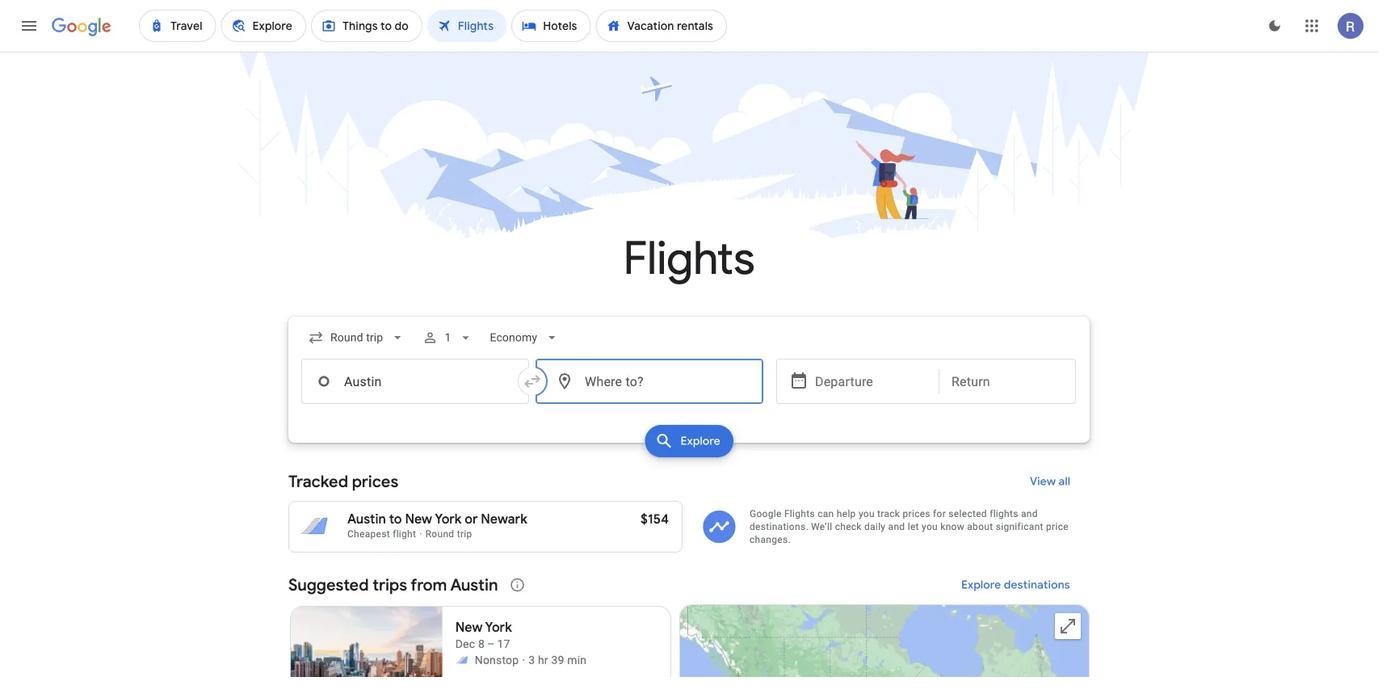 Task type: locate. For each thing, give the bounding box(es) containing it.
1 vertical spatial new
[[456, 619, 483, 636]]

dec
[[456, 637, 475, 651]]

significant
[[996, 521, 1044, 533]]

0 horizontal spatial prices
[[352, 471, 399, 492]]

new up dec
[[456, 619, 483, 636]]

explore destinations
[[962, 578, 1071, 592]]

all
[[1059, 474, 1071, 489]]

cheapest
[[348, 529, 390, 540]]

york
[[435, 511, 462, 528], [485, 619, 512, 636]]

york up 8 – 17
[[485, 619, 512, 636]]

and
[[1022, 508, 1038, 520], [889, 521, 906, 533]]

explore
[[681, 434, 721, 449], [962, 578, 1002, 592]]

track
[[878, 508, 901, 520]]

austin to new york or newark
[[348, 511, 528, 528]]

1 horizontal spatial explore
[[962, 578, 1002, 592]]

0 vertical spatial austin
[[348, 511, 386, 528]]

view
[[1030, 474, 1056, 489]]

and down track
[[889, 521, 906, 533]]

1 vertical spatial austin
[[450, 575, 498, 595]]

0 vertical spatial new
[[405, 511, 432, 528]]

selected
[[949, 508, 988, 520]]

you
[[859, 508, 875, 520], [922, 521, 938, 533]]

$154
[[641, 511, 669, 528]]

0 vertical spatial flights
[[624, 230, 755, 287]]

flights
[[624, 230, 755, 287], [785, 508, 815, 520]]

you up daily
[[859, 508, 875, 520]]

1 horizontal spatial york
[[485, 619, 512, 636]]

None field
[[301, 323, 412, 352], [484, 323, 567, 352], [301, 323, 412, 352], [484, 323, 567, 352]]

austin up cheapest
[[348, 511, 386, 528]]

0 horizontal spatial austin
[[348, 511, 386, 528]]

0 vertical spatial york
[[435, 511, 462, 528]]

help
[[837, 508, 856, 520]]

austin right the from
[[450, 575, 498, 595]]

1 horizontal spatial austin
[[450, 575, 498, 595]]

1 vertical spatial explore
[[962, 578, 1002, 592]]

price
[[1047, 521, 1069, 533]]

prices inside google flights can help you track prices for selected flights and destinations. we'll check daily and let you know about significant price changes.
[[903, 508, 931, 520]]

tracked prices region
[[289, 462, 1090, 553]]

0 horizontal spatial new
[[405, 511, 432, 528]]

destinations
[[1005, 578, 1071, 592]]

1
[[445, 331, 451, 344]]

austin
[[348, 511, 386, 528], [450, 575, 498, 595]]

explore inside suggested trips from austin region
[[962, 578, 1002, 592]]

1 horizontal spatial new
[[456, 619, 483, 636]]

explore button
[[645, 425, 734, 457]]

0 vertical spatial explore
[[681, 434, 721, 449]]

for
[[934, 508, 946, 520]]

new up 'flight'
[[405, 511, 432, 528]]

1 vertical spatial flights
[[785, 508, 815, 520]]

 image
[[522, 652, 525, 668]]

york up round trip
[[435, 511, 462, 528]]

0 horizontal spatial york
[[435, 511, 462, 528]]

cheapest flight
[[348, 529, 416, 540]]

1 vertical spatial york
[[485, 619, 512, 636]]

and up the significant on the bottom of the page
[[1022, 508, 1038, 520]]

explore inside flight "search field"
[[681, 434, 721, 449]]

changes.
[[750, 534, 791, 546]]

austin inside region
[[450, 575, 498, 595]]

1 horizontal spatial you
[[922, 521, 938, 533]]

new
[[405, 511, 432, 528], [456, 619, 483, 636]]

explore left "destinations" at the right bottom
[[962, 578, 1002, 592]]

0 vertical spatial prices
[[352, 471, 399, 492]]

1 vertical spatial prices
[[903, 508, 931, 520]]

1 horizontal spatial flights
[[785, 508, 815, 520]]

0 horizontal spatial explore
[[681, 434, 721, 449]]

None text field
[[301, 359, 529, 404]]

you down for at bottom
[[922, 521, 938, 533]]

explore up the tracked prices region
[[681, 434, 721, 449]]

explore for explore destinations
[[962, 578, 1002, 592]]

Departure text field
[[815, 360, 927, 403]]

1 vertical spatial you
[[922, 521, 938, 533]]

or
[[465, 511, 478, 528]]

prices up the let at right bottom
[[903, 508, 931, 520]]

0 horizontal spatial flights
[[624, 230, 755, 287]]

prices
[[352, 471, 399, 492], [903, 508, 931, 520]]

1 horizontal spatial prices
[[903, 508, 931, 520]]

new inside the tracked prices region
[[405, 511, 432, 528]]

prices up to
[[352, 471, 399, 492]]

new inside new york dec 8 – 17
[[456, 619, 483, 636]]

0 vertical spatial you
[[859, 508, 875, 520]]

york inside new york dec 8 – 17
[[485, 619, 512, 636]]

austin inside the tracked prices region
[[348, 511, 386, 528]]

explore destinations button
[[943, 566, 1090, 605]]

hr
[[538, 653, 549, 667]]

daily
[[865, 521, 886, 533]]

tracked prices
[[289, 471, 399, 492]]

0 horizontal spatial you
[[859, 508, 875, 520]]

we'll
[[812, 521, 833, 533]]

1 vertical spatial and
[[889, 521, 906, 533]]

1 horizontal spatial and
[[1022, 508, 1038, 520]]

1 button
[[416, 318, 480, 357]]

newark
[[481, 511, 528, 528]]



Task type: vqa. For each thing, say whether or not it's contained in the screenshot.
for
yes



Task type: describe. For each thing, give the bounding box(es) containing it.
about
[[968, 521, 994, 533]]

3
[[529, 653, 535, 667]]

39
[[551, 653, 565, 667]]

trips
[[373, 575, 407, 595]]

suggested
[[289, 575, 369, 595]]

trip
[[457, 529, 472, 540]]

change appearance image
[[1256, 6, 1295, 45]]

check
[[835, 521, 862, 533]]

let
[[908, 521, 920, 533]]

flight
[[393, 529, 416, 540]]

from
[[411, 575, 447, 595]]

know
[[941, 521, 965, 533]]

spirit and united image
[[456, 654, 469, 667]]

main menu image
[[19, 16, 39, 36]]

Flight search field
[[276, 317, 1103, 462]]

Return text field
[[952, 360, 1064, 403]]

Where to? text field
[[536, 359, 764, 404]]

8 – 17
[[478, 637, 510, 651]]

york inside the tracked prices region
[[435, 511, 462, 528]]

to
[[389, 511, 402, 528]]

can
[[818, 508, 834, 520]]

new york dec 8 – 17
[[456, 619, 512, 651]]

0 vertical spatial and
[[1022, 508, 1038, 520]]

explore for explore
[[681, 434, 721, 449]]

nonstop
[[475, 653, 519, 667]]

tracked
[[289, 471, 348, 492]]

view all
[[1030, 474, 1071, 489]]

suggested trips from austin
[[289, 575, 498, 595]]

round
[[426, 529, 455, 540]]

flights inside google flights can help you track prices for selected flights and destinations. we'll check daily and let you know about significant price changes.
[[785, 508, 815, 520]]

154 US dollars text field
[[641, 511, 669, 528]]

0 horizontal spatial and
[[889, 521, 906, 533]]

flights
[[990, 508, 1019, 520]]

min
[[567, 653, 587, 667]]

destinations.
[[750, 521, 809, 533]]

suggested trips from austin region
[[289, 566, 1090, 677]]

3 hr 39 min
[[529, 653, 587, 667]]

google flights can help you track prices for selected flights and destinations. we'll check daily and let you know about significant price changes.
[[750, 508, 1069, 546]]

round trip
[[426, 529, 472, 540]]

google
[[750, 508, 782, 520]]



